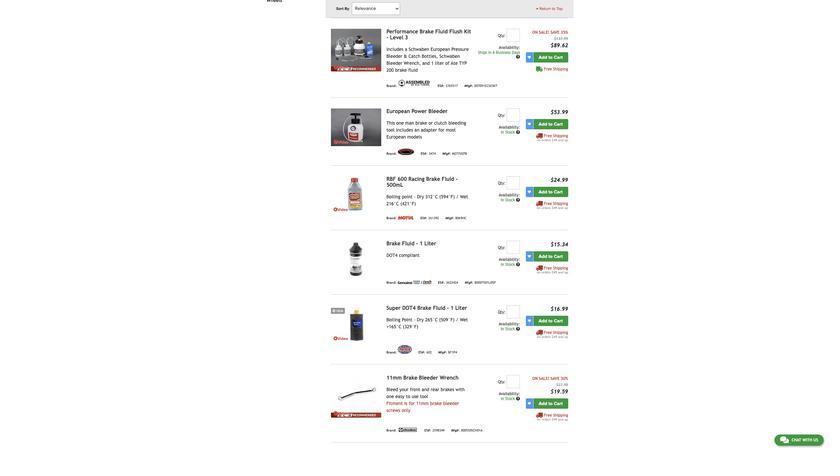 Task type: locate. For each thing, give the bounding box(es) containing it.
qty: for on sale!                         save 35%
[[498, 33, 506, 38]]

to down the $15.34 on the right bottom
[[549, 254, 553, 259]]

liter
[[435, 60, 444, 66]]

up down the $15.34 on the right bottom
[[565, 271, 568, 274]]

$15.34
[[551, 242, 568, 248]]

1 vertical spatial question circle image
[[516, 263, 520, 267]]

0 vertical spatial question circle image
[[516, 198, 520, 202]]

2 vertical spatial add to wish list image
[[528, 320, 531, 323]]

includes
[[387, 47, 404, 52]]

0 vertical spatial tool
[[387, 127, 395, 133]]

in for $24.99
[[501, 198, 504, 202]]

1 in from the top
[[501, 130, 504, 135]]

1 vertical spatial add to wish list image
[[528, 123, 531, 126]]

$49 down the $15.34 on the right bottom
[[552, 271, 557, 274]]

one down the bleed
[[387, 394, 394, 399]]

chat
[[792, 438, 801, 443]]

3 orders from the top
[[542, 271, 551, 274]]

1 horizontal spatial 11mm
[[416, 401, 429, 406]]

0 vertical spatial sale!
[[539, 30, 549, 35]]

1 horizontal spatial brake
[[415, 120, 427, 126]]

dry left 265°c
[[417, 317, 424, 323]]

4 add to cart button from the top
[[533, 251, 568, 262]]

fluid up compliant
[[402, 241, 415, 247]]

add to cart button
[[533, 52, 568, 62], [533, 119, 568, 129], [533, 187, 568, 197], [533, 251, 568, 262], [533, 316, 568, 326], [533, 399, 568, 409]]

wet right (594°f)
[[460, 194, 468, 200]]

fluid up (594°f)
[[442, 176, 454, 182]]

6 free from the top
[[544, 413, 552, 418]]

availability: for $53.99
[[499, 125, 520, 130]]

up for $24.99
[[565, 206, 568, 210]]

in for $15.34
[[501, 262, 504, 267]]

2 vertical spatial question circle image
[[516, 397, 520, 401]]

screws
[[387, 408, 400, 413]]

6 cart from the top
[[554, 401, 563, 407]]

0 vertical spatial wet
[[460, 194, 468, 200]]

super dot4 brake fluid - 1 liter
[[387, 305, 467, 311]]

dry inside boiling point - dry 312°c (594°f) / wet 216°c (421°f)
[[417, 194, 424, 200]]

4 add to cart from the top
[[539, 254, 563, 259]]

free shipping on orders $49 and up for $53.99
[[537, 134, 568, 142]]

ecs tuning recommends this product. image
[[331, 66, 381, 71], [331, 413, 381, 418]]

1 stock from the top
[[505, 130, 515, 135]]

boiling point - dry 265°c (509°f) / wet >165°c (329°f)
[[387, 317, 468, 330]]

1 vertical spatial question circle image
[[516, 130, 520, 134]]

4 brand: from the top
[[387, 217, 397, 220]]

one
[[396, 120, 404, 126], [387, 394, 394, 399]]

free down $16.99
[[544, 331, 552, 335]]

1 vertical spatial 11mm
[[416, 401, 429, 406]]

and inside bleed your front and rear brakes with one easy to use tool fitment is for 11mm brake bleeder screws only
[[422, 387, 429, 392]]

1 save from the top
[[551, 30, 560, 35]]

with left us
[[803, 438, 812, 443]]

save up the $137.99
[[551, 30, 560, 35]]

compliant
[[399, 253, 420, 258]]

business
[[496, 50, 511, 55]]

1 vertical spatial schwaben - corporate logo image
[[398, 428, 418, 432]]

free for $24.99
[[544, 201, 552, 206]]

0 vertical spatial european
[[431, 47, 450, 52]]

4 qty: from the top
[[498, 246, 506, 250]]

0 vertical spatial with
[[456, 387, 465, 392]]

brand:
[[387, 4, 397, 8], [387, 84, 397, 88], [387, 152, 397, 156], [387, 217, 397, 220], [387, 281, 397, 285], [387, 351, 397, 355], [387, 429, 397, 433]]

wet right (509°f) on the right
[[460, 317, 468, 323]]

3 add to wish list image from the top
[[528, 320, 531, 323]]

4 in stock from the top
[[501, 327, 516, 332]]

add to cart for $15.34
[[539, 254, 563, 259]]

free down $19.59 on the right of page
[[544, 413, 552, 418]]

0 vertical spatial question circle image
[[516, 55, 520, 59]]

racing
[[409, 176, 425, 182]]

european down includes
[[387, 134, 406, 140]]

add to cart down $24.99
[[539, 189, 563, 195]]

cart down the $15.34 on the right bottom
[[554, 254, 563, 259]]

1 vertical spatial 1
[[420, 241, 423, 247]]

3 question circle image from the top
[[516, 397, 520, 401]]

1 free shipping on orders $49 and up from the top
[[537, 134, 568, 142]]

add to wish list image for $16.99
[[528, 320, 531, 323]]

007091ecs03kt
[[474, 84, 497, 88]]

2 add to wish list image from the top
[[528, 255, 531, 258]]

6 qty: from the top
[[498, 380, 506, 385]]

up down $19.59 on the right of page
[[565, 418, 568, 422]]

5 free from the top
[[544, 331, 552, 335]]

$49 down $24.99
[[552, 206, 557, 210]]

question circle image for $53.99
[[516, 130, 520, 134]]

1 vertical spatial boiling
[[387, 317, 401, 323]]

4 add from the top
[[539, 254, 547, 259]]

on for $24.99
[[537, 206, 541, 210]]

2 vertical spatial european
[[387, 134, 406, 140]]

shipping for $16.99
[[553, 331, 568, 335]]

brand: for 11mm
[[387, 429, 397, 433]]

add to cart down $16.99
[[539, 318, 563, 324]]

add to cart button down $19.59 on the right of page
[[533, 399, 568, 409]]

shipping down $19.59 on the right of page
[[553, 413, 568, 418]]

boiling up >165°c
[[387, 317, 401, 323]]

orders
[[542, 138, 551, 142], [542, 206, 551, 210], [542, 271, 551, 274], [542, 335, 551, 339], [542, 418, 551, 422]]

11mm down use
[[416, 401, 429, 406]]

0 horizontal spatial one
[[387, 394, 394, 399]]

orders for $16.99
[[542, 335, 551, 339]]

1 brand: from the top
[[387, 4, 397, 8]]

brake up dot4 compliant
[[387, 241, 401, 247]]

1 question circle image from the top
[[516, 55, 520, 59]]

3 up from the top
[[565, 271, 568, 274]]

with right 'brakes'
[[456, 387, 465, 392]]

2 save from the top
[[551, 377, 560, 381]]

$137.99
[[554, 36, 568, 41]]

5 qty: from the top
[[498, 310, 506, 315]]

wet for super dot4 brake fluid - 1 liter
[[460, 317, 468, 323]]

orders down $53.99
[[542, 138, 551, 142]]

add to wish list image
[[528, 56, 531, 59], [528, 123, 531, 126], [528, 402, 531, 406]]

es#602 - bf1p4 -  super dot4 brake fluid - 1 liter - boiling point - dry 265c (509f) / wet >165c (329f) - pentosin - audi bmw volkswagen mercedes benz mini image
[[331, 305, 381, 343]]

sale! inside on sale!                         save 30% $27.99 $19.59
[[539, 377, 549, 381]]

1 vertical spatial save
[[551, 377, 560, 381]]

schwaben up 'of'
[[439, 54, 460, 59]]

question circle image
[[516, 55, 520, 59], [516, 130, 520, 134], [516, 327, 520, 331]]

free shipping on orders $49 and up for $24.99
[[537, 201, 568, 210]]

1 horizontal spatial dot4
[[402, 305, 416, 311]]

orders down $16.99
[[542, 335, 551, 339]]

free shipping on orders $49 and up down $19.59 on the right of page
[[537, 413, 568, 422]]

an
[[415, 127, 420, 133]]

1 horizontal spatial for
[[438, 127, 444, 133]]

5 add from the top
[[539, 318, 547, 324]]

2 qty: from the top
[[498, 113, 506, 118]]

to left top
[[552, 6, 556, 11]]

add to wish list image
[[528, 190, 531, 194], [528, 255, 531, 258], [528, 320, 531, 323]]

mfg#: for liter
[[465, 281, 473, 285]]

free down the $15.34 on the right bottom
[[544, 266, 552, 271]]

schwaben - corporate logo image
[[398, 4, 418, 8], [398, 428, 418, 432]]

1 boiling from the top
[[387, 194, 401, 200]]

0 vertical spatial schwaben - corporate logo image
[[398, 4, 418, 8]]

availability: for $15.34
[[499, 257, 520, 262]]

dry for racing
[[417, 194, 424, 200]]

mfg#: bf1p4
[[438, 351, 457, 355]]

in for $53.99
[[501, 130, 504, 135]]

save inside "on sale!                         save 35% $137.99 $89.62"
[[551, 30, 560, 35]]

1 horizontal spatial 1
[[431, 60, 434, 66]]

sale! inside "on sale!                         save 35% $137.99 $89.62"
[[539, 30, 549, 35]]

2 question circle image from the top
[[516, 130, 520, 134]]

with inside bleed your front and rear brakes with one easy to use tool fitment is for 11mm brake bleeder screws only
[[456, 387, 465, 392]]

mfg#: motivepb
[[442, 152, 467, 156]]

es#: for kit
[[438, 84, 444, 88]]

1 orders from the top
[[542, 138, 551, 142]]

boiling up 216°c
[[387, 194, 401, 200]]

1 vertical spatial sale!
[[539, 377, 549, 381]]

(421°f)
[[400, 201, 416, 206]]

to left use
[[406, 394, 410, 399]]

european up this
[[387, 108, 410, 114]]

free shipping on orders $49 and up down $24.99
[[537, 201, 568, 210]]

5 in from the top
[[501, 397, 504, 401]]

point
[[402, 317, 412, 323]]

1 horizontal spatial tool
[[420, 394, 428, 399]]

3 cart from the top
[[554, 189, 563, 195]]

free shipping on orders $49 and up for $15.34
[[537, 266, 568, 274]]

free down $24.99
[[544, 201, 552, 206]]

$49 down $53.99
[[552, 138, 557, 142]]

brake inside the this one man brake or clutch bleeding tool includes an adapter for most european models
[[415, 120, 427, 126]]

add to cart button down the $15.34 on the right bottom
[[533, 251, 568, 262]]

ships
[[478, 50, 487, 55]]

0 vertical spatial 11mm
[[387, 375, 402, 381]]

4 in from the top
[[501, 327, 504, 332]]

-
[[387, 34, 388, 41], [456, 176, 458, 182], [414, 194, 416, 200], [416, 241, 418, 247], [447, 305, 449, 311], [414, 317, 416, 323]]

shipping for $15.34
[[553, 266, 568, 271]]

bleeder down includes
[[387, 54, 402, 59]]

bleed your front and rear brakes with one easy to use tool fitment is for 11mm brake bleeder screws only
[[387, 387, 465, 413]]

2 vertical spatial brake
[[430, 401, 442, 406]]

on down caret up icon
[[532, 30, 538, 35]]

- inside performance brake fluid flush kit - level 3
[[387, 34, 388, 41]]

5 brand: from the top
[[387, 281, 397, 285]]

up down $24.99
[[565, 206, 568, 210]]

qty:
[[498, 33, 506, 38], [498, 113, 506, 118], [498, 181, 506, 186], [498, 246, 506, 250], [498, 310, 506, 315], [498, 380, 506, 385]]

2 availability: from the top
[[499, 125, 520, 130]]

2 cart from the top
[[554, 121, 563, 127]]

0 horizontal spatial with
[[456, 387, 465, 392]]

up for $16.99
[[565, 335, 568, 339]]

$49
[[552, 138, 557, 142], [552, 206, 557, 210], [552, 271, 557, 274], [552, 335, 557, 339], [552, 418, 557, 422]]

and
[[422, 60, 430, 66], [558, 138, 564, 142], [558, 206, 564, 210], [558, 271, 564, 274], [558, 335, 564, 339], [422, 387, 429, 392], [558, 418, 564, 422]]

rear
[[431, 387, 439, 392]]

and inside includes a schwaben european pressure bleeder & catch bottles, schwaben bleeder wrench, and 1 liter of ate typ 200 brake fluid
[[422, 60, 430, 66]]

1 add from the top
[[539, 55, 547, 60]]

2 free shipping on orders $49 and up from the top
[[537, 201, 568, 210]]

only
[[402, 408, 410, 413]]

1 left liter
[[431, 60, 434, 66]]

2 add to cart from the top
[[539, 121, 563, 127]]

4 up from the top
[[565, 335, 568, 339]]

0 vertical spatial dry
[[417, 194, 424, 200]]

3
[[405, 34, 408, 41]]

tool
[[387, 127, 395, 133], [420, 394, 428, 399]]

3 availability: from the top
[[499, 193, 520, 198]]

1 vertical spatial add to wish list image
[[528, 255, 531, 258]]

265°c
[[425, 317, 438, 323]]

dot4 up point
[[402, 305, 416, 311]]

brake right "racing"
[[426, 176, 440, 182]]

2 add to cart button from the top
[[533, 119, 568, 129]]

genuine volkswagen audi - corporate logo image
[[398, 281, 431, 284]]

$24.99
[[551, 177, 568, 183]]

2765517
[[446, 84, 458, 88]]

4 shipping from the top
[[553, 266, 568, 271]]

4 orders from the top
[[542, 335, 551, 339]]

1 vertical spatial tool
[[420, 394, 428, 399]]

shipping down the $15.34 on the right bottom
[[553, 266, 568, 271]]

add to cart down $53.99
[[539, 121, 563, 127]]

8069hc
[[455, 217, 467, 220]]

brand: for brake
[[387, 281, 397, 285]]

/ inside boiling point - dry 265°c (509°f) / wet >165°c (329°f)
[[456, 317, 459, 323]]

rbf
[[387, 176, 396, 182]]

brand: for performance
[[387, 84, 397, 88]]

shipping
[[553, 67, 568, 71], [553, 134, 568, 138], [553, 201, 568, 206], [553, 266, 568, 271], [553, 331, 568, 335], [553, 413, 568, 418]]

stock for $16.99
[[505, 327, 515, 332]]

2 ecs tuning recommends this product. image from the top
[[331, 413, 381, 418]]

0 vertical spatial liter
[[424, 241, 436, 247]]

602
[[427, 351, 432, 355]]

1 vertical spatial brake
[[415, 120, 427, 126]]

0 horizontal spatial 11mm
[[387, 375, 402, 381]]

in for $16.99
[[501, 327, 504, 332]]

fluid left flush
[[435, 28, 448, 35]]

4 availability: from the top
[[499, 257, 520, 262]]

add to cart down $19.59 on the right of page
[[539, 401, 563, 407]]

/ right (594°f)
[[456, 194, 459, 200]]

2 $49 from the top
[[552, 206, 557, 210]]

es#: left '2765517'
[[438, 84, 444, 88]]

1 vertical spatial liter
[[455, 305, 467, 311]]

3 question circle image from the top
[[516, 327, 520, 331]]

3 free shipping on orders $49 and up from the top
[[537, 266, 568, 274]]

0 horizontal spatial tool
[[387, 127, 395, 133]]

save for $19.59
[[551, 377, 560, 381]]

in stock for $24.99
[[501, 198, 516, 202]]

orders down $19.59 on the right of page
[[542, 418, 551, 422]]

2 vertical spatial add to wish list image
[[528, 402, 531, 406]]

shipping for $24.99
[[553, 201, 568, 206]]

brake inside performance brake fluid flush kit - level 3
[[420, 28, 434, 35]]

1 horizontal spatial with
[[803, 438, 812, 443]]

es#: left 2598349 on the right bottom
[[424, 429, 431, 433]]

brakes
[[441, 387, 454, 392]]

1 add to cart button from the top
[[533, 52, 568, 62]]

free for $16.99
[[544, 331, 552, 335]]

3 in from the top
[[501, 262, 504, 267]]

availability: for on sale!                         save 35%
[[499, 45, 520, 50]]

european
[[431, 47, 450, 52], [387, 108, 410, 114], [387, 134, 406, 140]]

3 add to wish list image from the top
[[528, 402, 531, 406]]

on inside "on sale!                         save 35% $137.99 $89.62"
[[532, 30, 538, 35]]

super
[[387, 305, 401, 311]]

2 sale! from the top
[[539, 377, 549, 381]]

3 add to cart button from the top
[[533, 187, 568, 197]]

1 horizontal spatial liter
[[455, 305, 467, 311]]

add to cart
[[539, 55, 563, 60], [539, 121, 563, 127], [539, 189, 563, 195], [539, 254, 563, 259], [539, 318, 563, 324], [539, 401, 563, 407]]

tool inside bleed your front and rear brakes with one easy to use tool fitment is for 11mm brake bleeder screws only
[[420, 394, 428, 399]]

brake right 200
[[395, 67, 407, 73]]

0 horizontal spatial schwaben
[[409, 47, 429, 52]]

es#: 3622424
[[438, 281, 458, 285]]

boiling
[[387, 194, 401, 200], [387, 317, 401, 323]]

on
[[532, 30, 538, 35], [532, 377, 538, 381]]

1 vertical spatial wet
[[460, 317, 468, 323]]

5 shipping from the top
[[553, 331, 568, 335]]

with
[[456, 387, 465, 392], [803, 438, 812, 443]]

fluid up (509°f) on the right
[[433, 305, 445, 311]]

500ml
[[387, 182, 403, 188]]

1 schwaben - corporate logo image from the top
[[398, 4, 418, 8]]

2 up from the top
[[565, 206, 568, 210]]

orders down $24.99
[[542, 206, 551, 210]]

on inside on sale!                         save 30% $27.99 $19.59
[[532, 377, 538, 381]]

5 availability: from the top
[[499, 322, 520, 327]]

dry left 312°c
[[417, 194, 424, 200]]

11mm inside bleed your front and rear brakes with one easy to use tool fitment is for 11mm brake bleeder screws only
[[416, 401, 429, 406]]

0 vertical spatial dot4
[[387, 253, 398, 258]]

bottles,
[[422, 54, 438, 59]]

save left 30%
[[551, 377, 560, 381]]

wet inside boiling point - dry 312°c (594°f) / wet 216°c (421°f)
[[460, 194, 468, 200]]

add to cart up free shipping
[[539, 55, 563, 60]]

es#3474 - motivepb - european power bleeder - this one man brake or clutch bleeding tool includes an adapter for most european models - motive - audi bmw volkswagen mercedes benz mini porsche image
[[331, 108, 381, 146]]

european inside includes a schwaben european pressure bleeder & catch bottles, schwaben bleeder wrench, and 1 liter of ate typ 200 brake fluid
[[431, 47, 450, 52]]

up down $16.99
[[565, 335, 568, 339]]

fluid
[[435, 28, 448, 35], [442, 176, 454, 182], [402, 241, 415, 247], [433, 305, 445, 311]]

orders down the $15.34 on the right bottom
[[542, 271, 551, 274]]

on for $53.99
[[537, 138, 541, 142]]

2 on from the top
[[532, 377, 538, 381]]

brake down rear
[[430, 401, 442, 406]]

brake inside rbf 600 racing brake fluid - 500ml
[[426, 176, 440, 182]]

0 vertical spatial brake
[[395, 67, 407, 73]]

3 add to cart from the top
[[539, 189, 563, 195]]

assembled by ecs - corporate logo image
[[398, 79, 431, 87]]

1 cart from the top
[[554, 55, 563, 60]]

brand: for super
[[387, 351, 397, 355]]

add to cart button up free shipping
[[533, 52, 568, 62]]

0 horizontal spatial for
[[409, 401, 415, 406]]

to
[[552, 6, 556, 11], [549, 55, 553, 60], [549, 121, 553, 127], [549, 189, 553, 195], [549, 254, 553, 259], [549, 318, 553, 324], [406, 394, 410, 399], [549, 401, 553, 407]]

boiling point - dry 312°c (594°f) / wet 216°c (421°f)
[[387, 194, 468, 206]]

to inside bleed your front and rear brakes with one easy to use tool fitment is for 11mm brake bleeder screws only
[[406, 394, 410, 399]]

5 add to cart button from the top
[[533, 316, 568, 326]]

1 $49 from the top
[[552, 138, 557, 142]]

dry inside boiling point - dry 265°c (509°f) / wet >165°c (329°f)
[[417, 317, 424, 323]]

5 $49 from the top
[[552, 418, 557, 422]]

2 question circle image from the top
[[516, 263, 520, 267]]

0 vertical spatial ecs tuning recommends this product. image
[[331, 66, 381, 71]]

brand: down 200
[[387, 84, 397, 88]]

boiling for rbf 600 racing brake fluid - 500ml
[[387, 194, 401, 200]]

point
[[402, 194, 413, 200]]

3 $49 from the top
[[552, 271, 557, 274]]

0 horizontal spatial dot4
[[387, 253, 398, 258]]

shipping down $53.99
[[553, 134, 568, 138]]

cart down $16.99
[[554, 318, 563, 324]]

es#261392 - 8069hc - rbf 600 racing brake fluid - 500ml - boiling point - dry 312c (594f) / wet 216c (421f) - motul - audi bmw volkswagen mini image
[[331, 176, 381, 214]]

11mm up the bleed
[[387, 375, 402, 381]]

3 shipping from the top
[[553, 201, 568, 206]]

add for $16.99
[[539, 318, 547, 324]]

add to cart button down $24.99
[[533, 187, 568, 197]]

brand: left pentosin - corporate logo at the left of the page
[[387, 351, 397, 355]]

add to cart button down $53.99
[[533, 119, 568, 129]]

up for $53.99
[[565, 138, 568, 142]]

cart down $24.99
[[554, 189, 563, 195]]

1 vertical spatial with
[[803, 438, 812, 443]]

0 vertical spatial for
[[438, 127, 444, 133]]

6 availability: from the top
[[499, 392, 520, 396]]

1 horizontal spatial schwaben
[[439, 54, 460, 59]]

qty: for $15.34
[[498, 246, 506, 250]]

3 brand: from the top
[[387, 152, 397, 156]]

1 up compliant
[[420, 241, 423, 247]]

7 brand: from the top
[[387, 429, 397, 433]]

5 cart from the top
[[554, 318, 563, 324]]

2 orders from the top
[[542, 206, 551, 210]]

4 free shipping on orders $49 and up from the top
[[537, 331, 568, 339]]

performance brake fluid flush kit - level 3
[[387, 28, 471, 41]]

0 vertical spatial add to wish list image
[[528, 190, 531, 194]]

to inside return to top link
[[552, 6, 556, 11]]

1 vertical spatial one
[[387, 394, 394, 399]]

add to wish list image for $89.62
[[528, 56, 531, 59]]

5 add to cart from the top
[[539, 318, 563, 324]]

on left 30%
[[532, 377, 538, 381]]

0 vertical spatial /
[[456, 194, 459, 200]]

pentosin - corporate logo image
[[398, 345, 412, 354]]

cart down $19.59 on the right of page
[[554, 401, 563, 407]]

6 add from the top
[[539, 401, 547, 407]]

es#: left 602
[[419, 351, 425, 355]]

1 question circle image from the top
[[516, 198, 520, 202]]

2 horizontal spatial 1
[[451, 305, 454, 311]]

fluid inside performance brake fluid flush kit - level 3
[[435, 28, 448, 35]]

and down $19.59 on the right of page
[[558, 418, 564, 422]]

600
[[398, 176, 407, 182]]

brake
[[395, 67, 407, 73], [415, 120, 427, 126], [430, 401, 442, 406]]

european inside the this one man brake or clutch bleeding tool includes an adapter for most european models
[[387, 134, 406, 140]]

0 vertical spatial on
[[532, 30, 538, 35]]

1
[[431, 60, 434, 66], [420, 241, 423, 247], [451, 305, 454, 311]]

3 stock from the top
[[505, 262, 515, 267]]

front
[[410, 387, 420, 392]]

comments image
[[780, 436, 789, 444]]

1 add to wish list image from the top
[[528, 56, 531, 59]]

stock for $24.99
[[505, 198, 515, 202]]

tool down this
[[387, 127, 395, 133]]

sort by
[[336, 6, 349, 11]]

0 vertical spatial add to wish list image
[[528, 56, 531, 59]]

3 add from the top
[[539, 189, 547, 195]]

1 vertical spatial schwaben
[[439, 54, 460, 59]]

1 sale! from the top
[[539, 30, 549, 35]]

cart for $15.34
[[554, 254, 563, 259]]

6 brand: from the top
[[387, 351, 397, 355]]

2 shipping from the top
[[553, 134, 568, 138]]

0 vertical spatial save
[[551, 30, 560, 35]]

2 horizontal spatial brake
[[430, 401, 442, 406]]

0 vertical spatial 1
[[431, 60, 434, 66]]

european up bottles,
[[431, 47, 450, 52]]

1 vertical spatial /
[[456, 317, 459, 323]]

None number field
[[507, 29, 520, 42], [507, 108, 520, 122], [507, 176, 520, 190], [507, 241, 520, 254], [507, 305, 520, 319], [507, 375, 520, 389], [507, 29, 520, 42], [507, 108, 520, 122], [507, 176, 520, 190], [507, 241, 520, 254], [507, 305, 520, 319], [507, 375, 520, 389]]

on for $89.62
[[532, 30, 538, 35]]

1 vertical spatial ecs tuning recommends this product. image
[[331, 413, 381, 418]]

sale! left 30%
[[539, 377, 549, 381]]

1 horizontal spatial one
[[396, 120, 404, 126]]

dry for brake
[[417, 317, 424, 323]]

on
[[537, 138, 541, 142], [537, 206, 541, 210], [537, 271, 541, 274], [537, 335, 541, 339], [537, 418, 541, 422]]

3 in stock from the top
[[501, 262, 516, 267]]

2 boiling from the top
[[387, 317, 401, 323]]

shipping down $24.99
[[553, 201, 568, 206]]

free shipping on orders $49 and up down $16.99
[[537, 331, 568, 339]]

2 add from the top
[[539, 121, 547, 127]]

11mm brake bleeder wrench
[[387, 375, 459, 381]]

boiling inside boiling point - dry 312°c (594°f) / wet 216°c (421°f)
[[387, 194, 401, 200]]

in
[[501, 130, 504, 135], [501, 198, 504, 202], [501, 262, 504, 267], [501, 327, 504, 332], [501, 397, 504, 401]]

1 add to wish list image from the top
[[528, 190, 531, 194]]

3 on from the top
[[537, 271, 541, 274]]

brand: left the motul - corporate logo
[[387, 217, 397, 220]]

/ for rbf 600 racing brake fluid - 500ml
[[456, 194, 459, 200]]

es#: left the 3622424
[[438, 281, 445, 285]]

typ
[[459, 60, 467, 66]]

2 vertical spatial question circle image
[[516, 327, 520, 331]]

3622424
[[446, 281, 458, 285]]

2 on from the top
[[537, 206, 541, 210]]

brake fluid - 1 liter link
[[387, 241, 436, 247]]

1 vertical spatial for
[[409, 401, 415, 406]]

add to cart for $53.99
[[539, 121, 563, 127]]

1 up (509°f) on the right
[[451, 305, 454, 311]]

add to cart down the $15.34 on the right bottom
[[539, 254, 563, 259]]

boiling inside boiling point - dry 265°c (509°f) / wet >165°c (329°f)
[[387, 317, 401, 323]]

0 vertical spatial one
[[396, 120, 404, 126]]

1 qty: from the top
[[498, 33, 506, 38]]

availability: for $16.99
[[499, 322, 520, 327]]

200
[[387, 67, 394, 73]]

1 vertical spatial on
[[532, 377, 538, 381]]

1 shipping from the top
[[553, 67, 568, 71]]

cart down $89.62
[[554, 55, 563, 60]]

in stock
[[501, 130, 516, 135], [501, 198, 516, 202], [501, 262, 516, 267], [501, 327, 516, 332], [501, 397, 516, 401]]

cart for $53.99
[[554, 121, 563, 127]]

1 vertical spatial dry
[[417, 317, 424, 323]]

question circle image
[[516, 198, 520, 202], [516, 263, 520, 267], [516, 397, 520, 401]]

and left rear
[[422, 387, 429, 392]]

ate
[[451, 60, 458, 66]]

0 horizontal spatial brake
[[395, 67, 407, 73]]

for inside bleed your front and rear brakes with one easy to use tool fitment is for 11mm brake bleeder screws only
[[409, 401, 415, 406]]

$49 down $19.59 on the right of page
[[552, 418, 557, 422]]

0 vertical spatial boiling
[[387, 194, 401, 200]]

rbf 600 racing brake fluid - 500ml link
[[387, 176, 458, 188]]

wet inside boiling point - dry 265°c (509°f) / wet >165°c (329°f)
[[460, 317, 468, 323]]

for down "clutch" in the right of the page
[[438, 127, 444, 133]]

0 vertical spatial schwaben
[[409, 47, 429, 52]]

/ inside boiling point - dry 312°c (594°f) / wet 216°c (421°f)
[[456, 194, 459, 200]]

on sale!                         save 35% $137.99 $89.62
[[532, 30, 568, 49]]

stock
[[505, 130, 515, 135], [505, 198, 515, 202], [505, 262, 515, 267], [505, 327, 515, 332], [505, 397, 515, 401]]

free for $15.34
[[544, 266, 552, 271]]

save inside on sale!                         save 30% $27.99 $19.59
[[551, 377, 560, 381]]

orders for $15.34
[[542, 271, 551, 274]]

stock for $53.99
[[505, 130, 515, 135]]

caret up image
[[536, 7, 539, 11]]

sort
[[336, 6, 344, 11]]

4 stock from the top
[[505, 327, 515, 332]]



Task type: describe. For each thing, give the bounding box(es) containing it.
/ for super dot4 brake fluid - 1 liter
[[456, 317, 459, 323]]

to down $24.99
[[549, 189, 553, 195]]

bleeder up 200
[[387, 60, 402, 66]]

fluid inside rbf 600 racing brake fluid - 500ml
[[442, 176, 454, 182]]

1 free from the top
[[544, 67, 552, 71]]

bleeding
[[449, 120, 466, 126]]

3474
[[429, 152, 436, 156]]

add to cart button for $16.99
[[533, 316, 568, 326]]

$49 for $16.99
[[552, 335, 557, 339]]

and down $16.99
[[558, 335, 564, 339]]

add to cart for $16.99
[[539, 318, 563, 324]]

top
[[557, 6, 563, 11]]

in
[[488, 50, 492, 55]]

5 stock from the top
[[505, 397, 515, 401]]

es#: 261392
[[421, 217, 439, 220]]

brake inside bleed your front and rear brakes with one easy to use tool fitment is for 11mm brake bleeder screws only
[[430, 401, 442, 406]]

add for $15.34
[[539, 254, 547, 259]]

clutch
[[434, 120, 447, 126]]

bleeder up "clutch" in the right of the page
[[429, 108, 448, 114]]

to down $53.99
[[549, 121, 553, 127]]

1 add to cart from the top
[[539, 55, 563, 60]]

add to cart button for $24.99
[[533, 187, 568, 197]]

es#: for -
[[419, 351, 425, 355]]

qty: for $16.99
[[498, 310, 506, 315]]

in stock for $16.99
[[501, 327, 516, 332]]

es#2598349 - 000550sch01a - 11mm brake bleeder wrench - bleed your front and rear brakes with one easy to use tool - schwaben - audi bmw volkswagen mini porsche image
[[331, 375, 381, 413]]

$49 for $53.99
[[552, 138, 557, 142]]

brake fluid - 1 liter
[[387, 241, 436, 247]]

of
[[445, 60, 450, 66]]

add to cart for $24.99
[[539, 189, 563, 195]]

chat with us
[[792, 438, 818, 443]]

mfg#: left 000550sch01a at the bottom right
[[451, 429, 460, 433]]

to up free shipping
[[549, 55, 553, 60]]

easy
[[395, 394, 405, 399]]

$89.62
[[551, 42, 568, 49]]

2 vertical spatial 1
[[451, 305, 454, 311]]

es#2765517 - 007091ecs03kt - performance brake fluid flush kit - level 3 - includes a schwaben european pressure bleeder & catch bottles, schwaben bleeder wrench, and 1 liter of ate typ 200 brake fluid - assembled by ecs - audi bmw volkswagen mini porsche image
[[331, 29, 381, 66]]

return
[[540, 6, 551, 11]]

question circle image for $24.99
[[516, 198, 520, 202]]

$49 for $15.34
[[552, 271, 557, 274]]

for inside the this one man brake or clutch bleeding tool includes an adapter for most european models
[[438, 127, 444, 133]]

mfg#: for kit
[[465, 84, 473, 88]]

es#: for liter
[[438, 281, 445, 285]]

boiling for super dot4 brake fluid - 1 liter
[[387, 317, 401, 323]]

to down $16.99
[[549, 318, 553, 324]]

question circle image for $16.99
[[516, 327, 520, 331]]

5 free shipping on orders $49 and up from the top
[[537, 413, 568, 422]]

$49 for $24.99
[[552, 206, 557, 210]]

availability: for on sale!                         save 30%
[[499, 392, 520, 396]]

return to top
[[539, 6, 563, 11]]

add to wish list image for $24.99
[[528, 190, 531, 194]]

- inside boiling point - dry 312°c (594°f) / wet 216°c (421°f)
[[414, 194, 416, 200]]

mfg#: 8069hc
[[446, 217, 467, 220]]

(509°f)
[[439, 317, 455, 323]]

question circle image for $15.34
[[516, 263, 520, 267]]

orders for $53.99
[[542, 138, 551, 142]]

catch
[[409, 54, 420, 59]]

models
[[407, 134, 422, 140]]

mfg#: left motivepb
[[442, 152, 451, 156]]

2 add to wish list image from the top
[[528, 123, 531, 126]]

mfg#: 000550sch01a
[[451, 429, 483, 433]]

es#3622424 - b0007501ldsp - brake fluid - 1 liter - dot4 compliant - genuine volkswagen audi - audi volkswagen image
[[331, 241, 381, 279]]

performance brake fluid flush kit - level 3 link
[[387, 28, 471, 41]]

brand: for european
[[387, 152, 397, 156]]

0 horizontal spatial 1
[[420, 241, 423, 247]]

add to wish list image for $19.59
[[528, 402, 531, 406]]

sale! for $19.59
[[539, 377, 549, 381]]

$53.99
[[551, 109, 568, 115]]

11mm brake bleeder wrench link
[[387, 375, 459, 381]]

add for $24.99
[[539, 189, 547, 195]]

qty: for $24.99
[[498, 181, 506, 186]]

sale! for $89.62
[[539, 30, 549, 35]]

fluid
[[408, 67, 418, 73]]

5 on from the top
[[537, 418, 541, 422]]

- inside boiling point - dry 265°c (509°f) / wet >165°c (329°f)
[[414, 317, 416, 323]]

es#: 3474
[[421, 152, 436, 156]]

one inside bleed your front and rear brakes with one easy to use tool fitment is for 11mm brake bleeder screws only
[[387, 394, 394, 399]]

tool inside the this one man brake or clutch bleeding tool includes an adapter for most european models
[[387, 127, 395, 133]]

fitment
[[387, 401, 403, 406]]

power
[[412, 108, 427, 114]]

0 horizontal spatial liter
[[424, 241, 436, 247]]

wrench,
[[404, 60, 421, 66]]

$27.99
[[556, 383, 568, 388]]

ships in 6 business days
[[478, 50, 520, 55]]

bleeder
[[443, 401, 459, 406]]

brake up front
[[403, 375, 417, 381]]

ecs tuning recommends this product. image for performance brake fluid flush kit - level 3
[[331, 66, 381, 71]]

312°c
[[425, 194, 438, 200]]

000550sch01a
[[461, 429, 483, 433]]

add to cart button for $53.99
[[533, 119, 568, 129]]

es#: 602
[[419, 351, 432, 355]]

on for $16.99
[[537, 335, 541, 339]]

free shipping on orders $49 and up for $16.99
[[537, 331, 568, 339]]

brake up 265°c
[[417, 305, 431, 311]]

days
[[512, 50, 520, 55]]

$19.59
[[551, 389, 568, 395]]

adapter
[[421, 127, 437, 133]]

in stock for $15.34
[[501, 262, 516, 267]]

qty: for $53.99
[[498, 113, 506, 118]]

by
[[345, 6, 349, 11]]

one inside the this one man brake or clutch bleeding tool includes an adapter for most european models
[[396, 120, 404, 126]]

add to wish list image for $15.34
[[528, 255, 531, 258]]

2 schwaben - corporate logo image from the top
[[398, 428, 418, 432]]

up for $15.34
[[565, 271, 568, 274]]

a
[[405, 47, 407, 52]]

wrench
[[440, 375, 459, 381]]

kit
[[464, 28, 471, 35]]

$16.99
[[551, 306, 568, 312]]

1 inside includes a schwaben european pressure bleeder & catch bottles, schwaben bleeder wrench, and 1 liter of ate typ 200 brake fluid
[[431, 60, 434, 66]]

6 add to cart button from the top
[[533, 399, 568, 409]]

or
[[429, 120, 433, 126]]

b0007501ldsp
[[475, 281, 496, 285]]

qty: for on sale!                         save 30%
[[498, 380, 506, 385]]

stock for $15.34
[[505, 262, 515, 267]]

on for $15.34
[[537, 271, 541, 274]]

motive - corporate logo image
[[398, 149, 414, 155]]

30%
[[561, 377, 568, 381]]

includes
[[396, 127, 413, 133]]

ecs tuning recommends this product. image for 11mm brake bleeder wrench
[[331, 413, 381, 418]]

orders for $24.99
[[542, 206, 551, 210]]

performance
[[387, 28, 418, 35]]

5 in stock from the top
[[501, 397, 516, 401]]

5 orders from the top
[[542, 418, 551, 422]]

most
[[446, 127, 456, 133]]

is
[[404, 401, 407, 406]]

>165°c
[[387, 324, 401, 330]]

mfg#: for fluid
[[446, 217, 454, 220]]

5 up from the top
[[565, 418, 568, 422]]

this
[[387, 120, 395, 126]]

6 shipping from the top
[[553, 413, 568, 418]]

6 add to cart from the top
[[539, 401, 563, 407]]

and down the $15.34 on the right bottom
[[558, 271, 564, 274]]

es#: for fluid
[[421, 217, 427, 220]]

free shipping
[[544, 67, 568, 71]]

shipping for $53.99
[[553, 134, 568, 138]]

on sale!                         save 30% $27.99 $19.59
[[532, 377, 568, 395]]

your
[[400, 387, 409, 392]]

es#: left 3474
[[421, 152, 428, 156]]

availability: for $24.99
[[499, 193, 520, 198]]

pressure
[[452, 47, 469, 52]]

return to top link
[[536, 6, 563, 12]]

chat with us link
[[775, 435, 824, 446]]

to down $19.59 on the right of page
[[549, 401, 553, 407]]

cart for $16.99
[[554, 318, 563, 324]]

free for $53.99
[[544, 134, 552, 138]]

- inside rbf 600 racing brake fluid - 500ml
[[456, 176, 458, 182]]

2598349
[[433, 429, 445, 433]]

on for $19.59
[[532, 377, 538, 381]]

add for $53.99
[[539, 121, 547, 127]]

use
[[412, 394, 419, 399]]

&
[[404, 54, 407, 59]]

bleed
[[387, 387, 398, 392]]

us
[[814, 438, 818, 443]]

261392
[[429, 217, 439, 220]]

motul - corporate logo image
[[398, 216, 414, 220]]

rbf 600 racing brake fluid - 500ml
[[387, 176, 458, 188]]

mfg#: for -
[[438, 351, 447, 355]]

includes a schwaben european pressure bleeder & catch bottles, schwaben bleeder wrench, and 1 liter of ate typ 200 brake fluid
[[387, 47, 469, 73]]

cart for $24.99
[[554, 189, 563, 195]]

(329°f)
[[403, 324, 418, 330]]

es#: 2765517
[[438, 84, 458, 88]]

wet for rbf 600 racing brake fluid - 500ml
[[460, 194, 468, 200]]

save for $89.62
[[551, 30, 560, 35]]

flush
[[449, 28, 463, 35]]

and down $53.99
[[558, 138, 564, 142]]

brake inside includes a schwaben european pressure bleeder & catch bottles, schwaben bleeder wrench, and 1 liter of ate typ 200 brake fluid
[[395, 67, 407, 73]]

motivepb
[[452, 152, 467, 156]]

european power bleeder link
[[387, 108, 448, 114]]

this one man brake or clutch bleeding tool includes an adapter for most european models
[[387, 120, 466, 140]]

add to cart button for $15.34
[[533, 251, 568, 262]]

mfg#: b0007501ldsp
[[465, 281, 496, 285]]

1 vertical spatial european
[[387, 108, 410, 114]]

bleeder up rear
[[419, 375, 438, 381]]

and down $24.99
[[558, 206, 564, 210]]

es#: 2598349
[[424, 429, 445, 433]]

question circle image for on sale!                         save 35%
[[516, 55, 520, 59]]

1 vertical spatial dot4
[[402, 305, 416, 311]]

(594°f)
[[439, 194, 455, 200]]

european power bleeder
[[387, 108, 448, 114]]



Task type: vqa. For each thing, say whether or not it's contained in the screenshot.
bottom schwaben
yes



